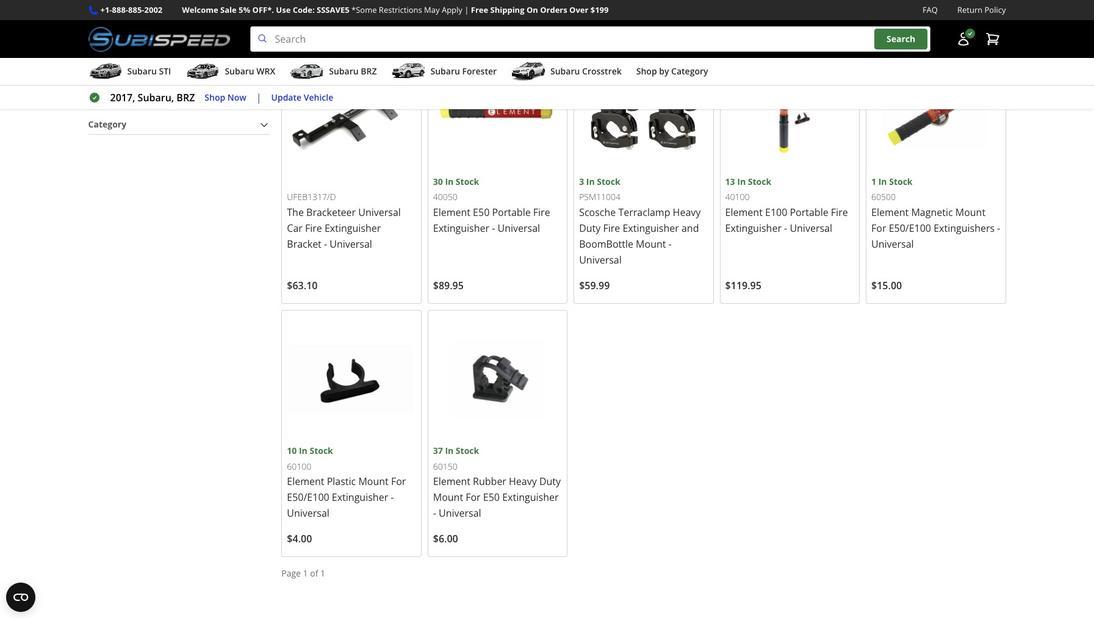 Task type: vqa. For each thing, say whether or not it's contained in the screenshot.
the rightmost 2015+
no



Task type: locate. For each thing, give the bounding box(es) containing it.
for
[[872, 222, 887, 235], [391, 475, 406, 489], [466, 491, 481, 505]]

0 vertical spatial e50/e100
[[890, 222, 932, 235]]

portable inside 13 in stock 40100 element e100 portable fire extinguisher - universal
[[791, 206, 829, 219]]

subaru brz
[[329, 65, 377, 77]]

may
[[424, 4, 440, 15]]

mount inside 37 in stock 60150 element rubber heavy duty mount for e50 extinguisher - universal
[[433, 491, 464, 505]]

include all universal products
[[450, 19, 573, 30]]

extinguisher inside 3 in stock psm11004 scosche terraclamp heavy duty fire extinguisher and boombottle mount - universal
[[623, 222, 680, 235]]

$89.95
[[433, 279, 464, 292]]

element down 60500
[[872, 206, 909, 219]]

3 subaru from the left
[[329, 65, 359, 77]]

for inside 37 in stock 60150 element rubber heavy duty mount for e50 extinguisher - universal
[[466, 491, 481, 505]]

portable for e50
[[492, 206, 531, 219]]

car
[[287, 222, 303, 235]]

1 subaru from the left
[[127, 65, 157, 77]]

the bracketeer universal car fire extinguisher bracket - universal image
[[287, 46, 416, 175]]

in up 60500
[[879, 176, 888, 187]]

| left free
[[465, 4, 469, 15]]

0 horizontal spatial |
[[256, 91, 262, 105]]

faq link
[[923, 4, 939, 17]]

extinguisher inside 30 in stock 40050 element e50 portable fire extinguisher - universal
[[433, 222, 490, 235]]

stock for magnetic
[[890, 176, 913, 187]]

1
[[872, 176, 877, 187], [303, 568, 308, 580], [321, 568, 326, 580]]

update vehicle button
[[271, 91, 334, 105]]

1 vertical spatial heavy
[[509, 475, 537, 489]]

ufeb1317/d the bracketeer universal car fire extinguisher bracket - universal
[[287, 191, 401, 251]]

extinguisher down bracketeer
[[325, 222, 381, 235]]

e50/e100 down 'magnetic'
[[890, 222, 932, 235]]

include
[[450, 19, 480, 30]]

stock up 60500
[[890, 176, 913, 187]]

plastic
[[327, 475, 356, 489]]

boombottle
[[580, 238, 634, 251]]

in inside 30 in stock 40050 element e50 portable fire extinguisher - universal
[[445, 176, 454, 187]]

1 vertical spatial e50/e100
[[287, 491, 330, 505]]

0 horizontal spatial heavy
[[509, 475, 537, 489]]

extinguisher down 40050
[[433, 222, 490, 235]]

subaru sti button
[[88, 61, 171, 85]]

$63.10
[[287, 279, 318, 292]]

in inside 13 in stock 40100 element e100 portable fire extinguisher - universal
[[738, 176, 746, 187]]

stock inside 13 in stock 40100 element e100 portable fire extinguisher - universal
[[749, 176, 772, 187]]

0 horizontal spatial for
[[391, 475, 406, 489]]

mount inside 3 in stock psm11004 scosche terraclamp heavy duty fire extinguisher and boombottle mount - universal
[[636, 238, 667, 251]]

in right 13
[[738, 176, 746, 187]]

element down 60150
[[433, 475, 471, 489]]

e50 inside 37 in stock 60150 element rubber heavy duty mount for e50 extinguisher - universal
[[484, 491, 500, 505]]

1 horizontal spatial shop
[[637, 65, 657, 77]]

element down 60100
[[287, 475, 325, 489]]

2 horizontal spatial for
[[872, 222, 887, 235]]

0 horizontal spatial portable
[[492, 206, 531, 219]]

stock
[[456, 176, 480, 187], [597, 176, 621, 187], [749, 176, 772, 187], [890, 176, 913, 187], [310, 445, 333, 457], [456, 445, 480, 457]]

2 vertical spatial for
[[466, 491, 481, 505]]

element for element e50 portable fire extinguisher - universal
[[433, 206, 471, 219]]

mount down 60150
[[433, 491, 464, 505]]

duty inside 37 in stock 60150 element rubber heavy duty mount for e50 extinguisher - universal
[[540, 475, 561, 489]]

0 vertical spatial brz
[[361, 65, 377, 77]]

stock up 40100
[[749, 176, 772, 187]]

subaru crosstrek button
[[512, 61, 622, 85]]

30
[[433, 176, 443, 187]]

0 vertical spatial |
[[465, 4, 469, 15]]

forester
[[463, 65, 497, 77]]

extinguisher inside 37 in stock 60150 element rubber heavy duty mount for e50 extinguisher - universal
[[503, 491, 559, 505]]

element inside 1 in stock 60500 element magnetic mount for e50/e100 extinguishers - universal
[[872, 206, 909, 219]]

in for element e100 portable fire extinguisher - universal
[[738, 176, 746, 187]]

restrictions
[[379, 4, 422, 15]]

extinguisher down the rubber
[[503, 491, 559, 505]]

40050
[[433, 191, 458, 203]]

stock up 60150
[[456, 445, 480, 457]]

0 horizontal spatial brz
[[177, 91, 195, 105]]

in right 37
[[445, 445, 454, 457]]

0 vertical spatial duty
[[580, 222, 601, 235]]

welcome sale 5% off*. use code: sssave5
[[182, 4, 350, 15]]

portable
[[492, 206, 531, 219], [791, 206, 829, 219]]

+1-888-885-2002
[[100, 4, 163, 15]]

extinguisher inside 10 in stock 60100 element plastic mount for e50/e100 extinguisher - universal
[[332, 491, 389, 505]]

0 horizontal spatial 1
[[303, 568, 308, 580]]

extinguisher down e100
[[726, 222, 782, 235]]

1 horizontal spatial e50/e100
[[890, 222, 932, 235]]

60100
[[287, 461, 312, 472]]

element inside 10 in stock 60100 element plastic mount for e50/e100 extinguisher - universal
[[287, 475, 325, 489]]

- inside 3 in stock psm11004 scosche terraclamp heavy duty fire extinguisher and boombottle mount - universal
[[669, 238, 672, 251]]

element down 40100
[[726, 206, 763, 219]]

duty inside 3 in stock psm11004 scosche terraclamp heavy duty fire extinguisher and boombottle mount - universal
[[580, 222, 601, 235]]

magnetic
[[912, 206, 954, 219]]

subaru left sti
[[127, 65, 157, 77]]

duty for extinguisher
[[540, 475, 561, 489]]

stock inside 1 in stock 60500 element magnetic mount for e50/e100 extinguishers - universal
[[890, 176, 913, 187]]

crosstrek
[[583, 65, 622, 77]]

in right 10
[[299, 445, 308, 457]]

shop inside dropdown button
[[637, 65, 657, 77]]

ufeb1317/d
[[287, 191, 336, 203]]

1 vertical spatial |
[[256, 91, 262, 105]]

1 vertical spatial shop
[[205, 91, 225, 103]]

extinguisher inside 13 in stock 40100 element e100 portable fire extinguisher - universal
[[726, 222, 782, 235]]

portable inside 30 in stock 40050 element e50 portable fire extinguisher - universal
[[492, 206, 531, 219]]

subaru up now
[[225, 65, 254, 77]]

reset button
[[244, 65, 269, 94]]

portable for e100
[[791, 206, 829, 219]]

13 in stock 40100 element e100 portable fire extinguisher - universal
[[726, 176, 849, 235]]

open widget image
[[6, 583, 35, 613]]

heavy
[[673, 206, 701, 219], [509, 475, 537, 489]]

code:
[[293, 4, 315, 15]]

heavy up and
[[673, 206, 701, 219]]

off*.
[[253, 4, 274, 15]]

1 left of
[[303, 568, 308, 580]]

shop
[[637, 65, 657, 77], [205, 91, 225, 103]]

universal inside 3 in stock psm11004 scosche terraclamp heavy duty fire extinguisher and boombottle mount - universal
[[580, 253, 622, 267]]

1 up 60500
[[872, 176, 877, 187]]

60150
[[433, 461, 458, 472]]

stock inside 10 in stock 60100 element plastic mount for e50/e100 extinguisher - universal
[[310, 445, 333, 457]]

stock inside 37 in stock 60150 element rubber heavy duty mount for e50 extinguisher - universal
[[456, 445, 480, 457]]

for down the rubber
[[466, 491, 481, 505]]

stock for rubber
[[456, 445, 480, 457]]

shop now
[[205, 91, 247, 103]]

for down 60500
[[872, 222, 887, 235]]

subaru left forester
[[431, 65, 460, 77]]

mount right plastic
[[359, 475, 389, 489]]

stock up 60100
[[310, 445, 333, 457]]

1 horizontal spatial |
[[465, 4, 469, 15]]

return policy link
[[958, 4, 1007, 17]]

brz inside dropdown button
[[361, 65, 377, 77]]

a subaru wrx thumbnail image image
[[186, 62, 220, 81]]

extinguisher down terraclamp
[[623, 222, 680, 235]]

stock up 40050
[[456, 176, 480, 187]]

element
[[433, 206, 471, 219], [726, 206, 763, 219], [872, 206, 909, 219], [287, 475, 325, 489], [433, 475, 471, 489]]

in inside 10 in stock 60100 element plastic mount for e50/e100 extinguisher - universal
[[299, 445, 308, 457]]

stock up "psm11004"
[[597, 176, 621, 187]]

in inside 37 in stock 60150 element rubber heavy duty mount for e50 extinguisher - universal
[[445, 445, 454, 457]]

return
[[958, 4, 983, 15]]

30 in stock 40050 element e50 portable fire extinguisher - universal
[[433, 176, 551, 235]]

heavy for terraclamp
[[673, 206, 701, 219]]

1 right of
[[321, 568, 326, 580]]

in inside 3 in stock psm11004 scosche terraclamp heavy duty fire extinguisher and boombottle mount - universal
[[587, 176, 595, 187]]

page 1 of 1
[[282, 568, 326, 580]]

mount down terraclamp
[[636, 238, 667, 251]]

and
[[682, 222, 700, 235]]

$59.99
[[580, 279, 610, 292]]

in right the 30
[[445, 176, 454, 187]]

4 subaru from the left
[[431, 65, 460, 77]]

stock for terraclamp
[[597, 176, 621, 187]]

1 horizontal spatial 1
[[321, 568, 326, 580]]

e50/e100 down 60100
[[287, 491, 330, 505]]

reset
[[244, 72, 269, 86]]

| down reset
[[256, 91, 262, 105]]

universal inside 13 in stock 40100 element e100 portable fire extinguisher - universal
[[790, 222, 833, 235]]

heavy for rubber
[[509, 475, 537, 489]]

e50
[[473, 206, 490, 219], [484, 491, 500, 505]]

- inside 10 in stock 60100 element plastic mount for e50/e100 extinguisher - universal
[[391, 491, 394, 505]]

10 in stock 60100 element plastic mount for e50/e100 extinguisher - universal
[[287, 445, 406, 521]]

subaru
[[127, 65, 157, 77], [225, 65, 254, 77], [329, 65, 359, 77], [431, 65, 460, 77], [551, 65, 580, 77]]

psm11004
[[580, 191, 621, 203]]

element down 40050
[[433, 206, 471, 219]]

2017,
[[110, 91, 135, 105]]

|
[[465, 4, 469, 15], [256, 91, 262, 105]]

stock inside 3 in stock psm11004 scosche terraclamp heavy duty fire extinguisher and boombottle mount - universal
[[597, 176, 621, 187]]

885-
[[128, 4, 144, 15]]

1 horizontal spatial duty
[[580, 222, 601, 235]]

0 vertical spatial shop
[[637, 65, 657, 77]]

0 horizontal spatial duty
[[540, 475, 561, 489]]

extinguisher down plastic
[[332, 491, 389, 505]]

button image
[[957, 32, 971, 46]]

for right plastic
[[391, 475, 406, 489]]

duty right the rubber
[[540, 475, 561, 489]]

duty down the scosche
[[580, 222, 601, 235]]

0 horizontal spatial e50/e100
[[287, 491, 330, 505]]

shop left by
[[637, 65, 657, 77]]

1 horizontal spatial portable
[[791, 206, 829, 219]]

element inside 30 in stock 40050 element e50 portable fire extinguisher - universal
[[433, 206, 471, 219]]

888-
[[112, 4, 128, 15]]

subaru up vehicle
[[329, 65, 359, 77]]

a subaru forester thumbnail image image
[[392, 62, 426, 81]]

search
[[887, 33, 916, 45]]

2 portable from the left
[[791, 206, 829, 219]]

0 vertical spatial heavy
[[673, 206, 701, 219]]

e50/e100 inside 1 in stock 60500 element magnetic mount for e50/e100 extinguishers - universal
[[890, 222, 932, 235]]

for inside 1 in stock 60500 element magnetic mount for e50/e100 extinguishers - universal
[[872, 222, 887, 235]]

in
[[445, 176, 454, 187], [587, 176, 595, 187], [738, 176, 746, 187], [879, 176, 888, 187], [299, 445, 308, 457], [445, 445, 454, 457]]

1 horizontal spatial brz
[[361, 65, 377, 77]]

for for element magnetic mount for e50/e100 extinguishers - universal
[[872, 222, 887, 235]]

sssave5
[[317, 4, 350, 15]]

e50/e100
[[890, 222, 932, 235], [287, 491, 330, 505]]

stock inside 30 in stock 40050 element e50 portable fire extinguisher - universal
[[456, 176, 480, 187]]

heavy inside 3 in stock psm11004 scosche terraclamp heavy duty fire extinguisher and boombottle mount - universal
[[673, 206, 701, 219]]

1 horizontal spatial for
[[466, 491, 481, 505]]

1 vertical spatial duty
[[540, 475, 561, 489]]

brz up category dropdown button
[[177, 91, 195, 105]]

price button
[[88, 8, 269, 27]]

e50/e100 for plastic
[[287, 491, 330, 505]]

subaru wrx button
[[186, 61, 276, 85]]

1 vertical spatial e50
[[484, 491, 500, 505]]

by
[[660, 65, 670, 77]]

mount up extinguishers
[[956, 206, 986, 219]]

brz left the a subaru forester thumbnail image
[[361, 65, 377, 77]]

universal inside 37 in stock 60150 element rubber heavy duty mount for e50 extinguisher - universal
[[439, 507, 482, 521]]

2 horizontal spatial 1
[[872, 176, 877, 187]]

*some restrictions may apply | free shipping on orders over $199
[[352, 4, 609, 15]]

duty for boombottle
[[580, 222, 601, 235]]

shop for shop now
[[205, 91, 225, 103]]

free
[[471, 4, 489, 15]]

0 horizontal spatial shop
[[205, 91, 225, 103]]

1 horizontal spatial heavy
[[673, 206, 701, 219]]

for for element plastic mount for e50/e100 extinguisher - universal
[[391, 475, 406, 489]]

heavy inside 37 in stock 60150 element rubber heavy duty mount for e50 extinguisher - universal
[[509, 475, 537, 489]]

for inside 10 in stock 60100 element plastic mount for e50/e100 extinguisher - universal
[[391, 475, 406, 489]]

shop left now
[[205, 91, 225, 103]]

1 portable from the left
[[492, 206, 531, 219]]

in inside 1 in stock 60500 element magnetic mount for e50/e100 extinguishers - universal
[[879, 176, 888, 187]]

0 vertical spatial e50
[[473, 206, 490, 219]]

subaru forester
[[431, 65, 497, 77]]

heavy right the rubber
[[509, 475, 537, 489]]

element inside 37 in stock 60150 element rubber heavy duty mount for e50 extinguisher - universal
[[433, 475, 471, 489]]

e50/e100 inside 10 in stock 60100 element plastic mount for e50/e100 extinguisher - universal
[[287, 491, 330, 505]]

element inside 13 in stock 40100 element e100 portable fire extinguisher - universal
[[726, 206, 763, 219]]

+1-888-885-2002 link
[[100, 4, 163, 17]]

3 in stock psm11004 scosche terraclamp heavy duty fire extinguisher and boombottle mount - universal
[[580, 176, 701, 267]]

in right 3
[[587, 176, 595, 187]]

subaru left "crosstrek"
[[551, 65, 580, 77]]

- inside 1 in stock 60500 element magnetic mount for e50/e100 extinguishers - universal
[[998, 222, 1001, 235]]

1 vertical spatial brz
[[177, 91, 195, 105]]

in for scosche terraclamp heavy duty fire extinguisher and boombottle mount - universal
[[587, 176, 595, 187]]

element for element magnetic mount for e50/e100 extinguishers - universal
[[872, 206, 909, 219]]

5 subaru from the left
[[551, 65, 580, 77]]

2 subaru from the left
[[225, 65, 254, 77]]

over
[[570, 4, 589, 15]]

0 vertical spatial for
[[872, 222, 887, 235]]

extinguisher
[[325, 222, 381, 235], [433, 222, 490, 235], [623, 222, 680, 235], [726, 222, 782, 235], [332, 491, 389, 505], [503, 491, 559, 505]]

stock for plastic
[[310, 445, 333, 457]]

1 vertical spatial for
[[391, 475, 406, 489]]



Task type: describe. For each thing, give the bounding box(es) containing it.
return policy
[[958, 4, 1007, 15]]

subaru for subaru brz
[[329, 65, 359, 77]]

of
[[310, 568, 318, 580]]

Max text field
[[165, 66, 235, 95]]

now
[[228, 91, 247, 103]]

maximum slider
[[257, 34, 269, 46]]

the
[[287, 206, 304, 219]]

category button
[[88, 116, 269, 134]]

shop by category button
[[637, 61, 709, 85]]

- inside 37 in stock 60150 element rubber heavy duty mount for e50 extinguisher - universal
[[433, 507, 437, 521]]

bracketeer
[[307, 206, 356, 219]]

update
[[271, 91, 302, 103]]

element e50 portable fire extinguisher - universal image
[[433, 46, 563, 175]]

$15.00
[[872, 279, 903, 292]]

on
[[527, 4, 538, 15]]

use
[[276, 4, 291, 15]]

subaru forester button
[[392, 61, 497, 85]]

a subaru sti thumbnail image image
[[88, 62, 122, 81]]

stock for e100
[[749, 176, 772, 187]]

universal inside 10 in stock 60100 element plastic mount for e50/e100 extinguisher - universal
[[287, 507, 330, 521]]

5%
[[239, 4, 251, 15]]

universal inside 30 in stock 40050 element e50 portable fire extinguisher - universal
[[498, 222, 541, 235]]

*some
[[352, 4, 377, 15]]

in for element plastic mount for e50/e100 extinguisher - universal
[[299, 445, 308, 457]]

max
[[165, 53, 183, 65]]

a subaru crosstrek thumbnail image image
[[512, 62, 546, 81]]

subaru for subaru sti
[[127, 65, 157, 77]]

13
[[726, 176, 736, 187]]

- inside ufeb1317/d the bracketeer universal car fire extinguisher bracket - universal
[[324, 238, 327, 251]]

subispeed logo image
[[88, 26, 231, 52]]

policy
[[985, 4, 1007, 15]]

in for element rubber heavy duty mount for e50 extinguisher - universal
[[445, 445, 454, 457]]

subaru for subaru wrx
[[225, 65, 254, 77]]

element magnetic mount for e50/e100 extinguishers - universal image
[[872, 46, 1001, 175]]

minimum slider
[[88, 34, 100, 46]]

price
[[88, 12, 110, 23]]

1 in stock 60500 element magnetic mount for e50/e100 extinguishers - universal
[[872, 176, 1001, 251]]

- inside 30 in stock 40050 element e50 portable fire extinguisher - universal
[[492, 222, 495, 235]]

element rubber heavy duty mount for e50 extinguisher - universal image
[[433, 316, 563, 445]]

stock for e50
[[456, 176, 480, 187]]

shipping
[[491, 4, 525, 15]]

subaru crosstrek
[[551, 65, 622, 77]]

category
[[672, 65, 709, 77]]

mount inside 10 in stock 60100 element plastic mount for e50/e100 extinguisher - universal
[[359, 475, 389, 489]]

40100
[[726, 191, 750, 203]]

mount inside 1 in stock 60500 element magnetic mount for e50/e100 extinguishers - universal
[[956, 206, 986, 219]]

sti
[[159, 65, 171, 77]]

37 in stock 60150 element rubber heavy duty mount for e50 extinguisher - universal
[[433, 445, 561, 521]]

extinguisher inside ufeb1317/d the bracketeer universal car fire extinguisher bracket - universal
[[325, 222, 381, 235]]

subaru sti
[[127, 65, 171, 77]]

subaru for subaru crosstrek
[[551, 65, 580, 77]]

extinguishers
[[934, 222, 996, 235]]

apply
[[442, 4, 463, 15]]

element for element plastic mount for e50/e100 extinguisher - universal
[[287, 475, 325, 489]]

element for element rubber heavy duty mount for e50 extinguisher - universal
[[433, 475, 471, 489]]

Min text field
[[88, 66, 158, 95]]

in for element e50 portable fire extinguisher - universal
[[445, 176, 454, 187]]

$4.00
[[287, 533, 312, 546]]

shop by category
[[637, 65, 709, 77]]

faq
[[923, 4, 939, 15]]

- inside 13 in stock 40100 element e100 portable fire extinguisher - universal
[[785, 222, 788, 235]]

search input field
[[250, 26, 931, 52]]

$199
[[591, 4, 609, 15]]

page
[[282, 568, 301, 580]]

e50 inside 30 in stock 40050 element e50 portable fire extinguisher - universal
[[473, 206, 490, 219]]

shop now link
[[205, 91, 247, 105]]

min
[[88, 53, 104, 65]]

element for element e100 portable fire extinguisher - universal
[[726, 206, 763, 219]]

search button
[[875, 29, 928, 49]]

all
[[482, 19, 493, 30]]

universal inside 1 in stock 60500 element magnetic mount for e50/e100 extinguishers - universal
[[872, 238, 915, 251]]

3
[[580, 176, 585, 187]]

60500
[[872, 191, 897, 203]]

fire inside 30 in stock 40050 element e50 portable fire extinguisher - universal
[[534, 206, 551, 219]]

e50/e100 for magnetic
[[890, 222, 932, 235]]

vehicle
[[304, 91, 334, 103]]

element plastic mount for e50/e100 extinguisher - universal image
[[287, 316, 416, 445]]

10
[[287, 445, 297, 457]]

terraclamp
[[619, 206, 671, 219]]

fire inside 3 in stock psm11004 scosche terraclamp heavy duty fire extinguisher and boombottle mount - universal
[[604, 222, 621, 235]]

2002
[[144, 4, 163, 15]]

shop for shop by category
[[637, 65, 657, 77]]

fire inside ufeb1317/d the bracketeer universal car fire extinguisher bracket - universal
[[305, 222, 322, 235]]

element e100 portable fire extinguisher - universal image
[[726, 46, 855, 175]]

2017, subaru, brz
[[110, 91, 195, 105]]

subaru,
[[138, 91, 174, 105]]

subaru brz button
[[290, 61, 377, 85]]

scosche
[[580, 206, 616, 219]]

in for element magnetic mount for e50/e100 extinguishers - universal
[[879, 176, 888, 187]]

37
[[433, 445, 443, 457]]

a subaru brz thumbnail image image
[[290, 62, 324, 81]]

update vehicle
[[271, 91, 334, 103]]

subaru wrx
[[225, 65, 276, 77]]

products
[[536, 19, 573, 30]]

wrx
[[257, 65, 276, 77]]

+1-
[[100, 4, 112, 15]]

1 inside 1 in stock 60500 element magnetic mount for e50/e100 extinguishers - universal
[[872, 176, 877, 187]]

subaru for subaru forester
[[431, 65, 460, 77]]

$119.95
[[726, 279, 762, 292]]

scosche terraclamp heavy duty fire extinguisher and boombottle mount - universal image
[[580, 46, 709, 175]]

category
[[88, 119, 126, 130]]

$6.00
[[433, 533, 458, 546]]

fire inside 13 in stock 40100 element e100 portable fire extinguisher - universal
[[832, 206, 849, 219]]

sale
[[220, 4, 237, 15]]

e100
[[766, 206, 788, 219]]



